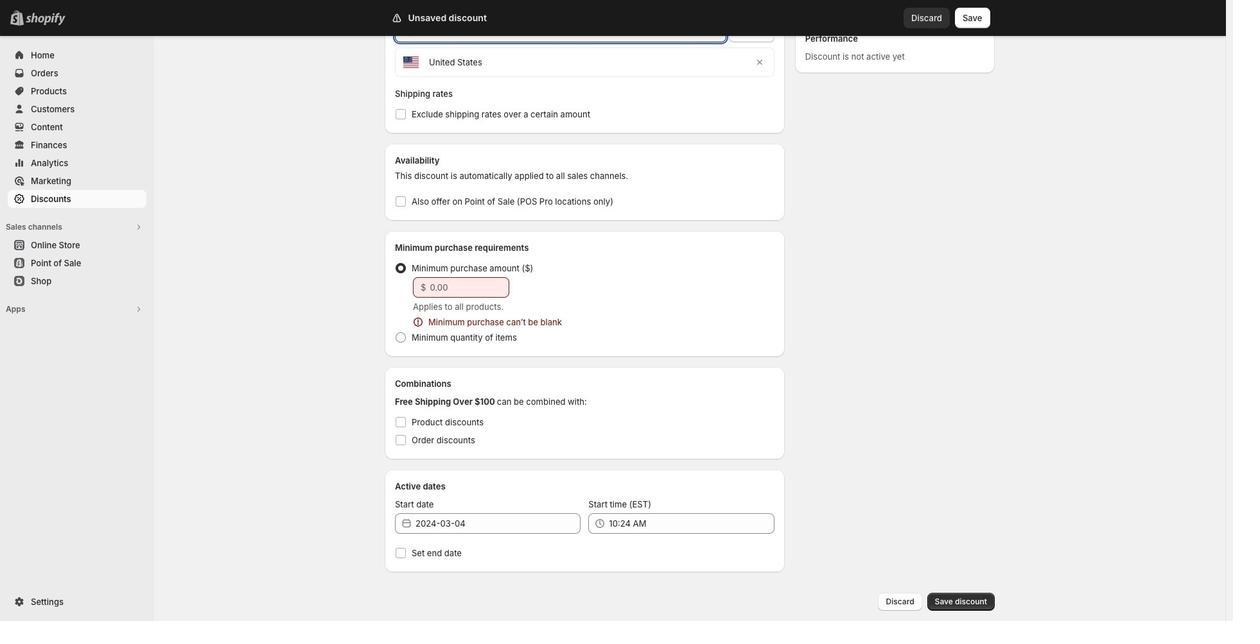 Task type: describe. For each thing, give the bounding box(es) containing it.
YYYY-MM-DD text field
[[416, 514, 581, 534]]

0.00 text field
[[430, 278, 509, 298]]

Enter time text field
[[609, 514, 774, 534]]



Task type: locate. For each thing, give the bounding box(es) containing it.
Search countries text field
[[416, 22, 727, 42]]

shopify image
[[26, 13, 66, 26]]



Task type: vqa. For each thing, say whether or not it's contained in the screenshot.
bottom eligible
no



